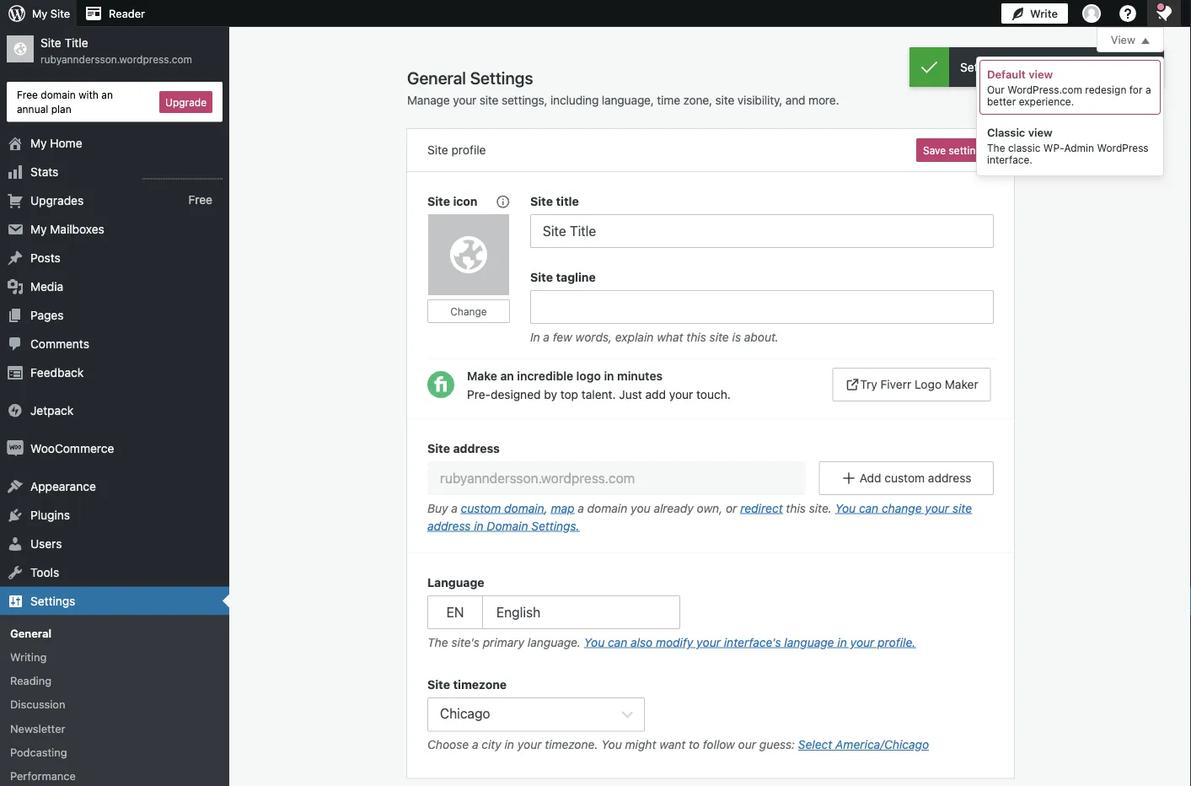 Task type: locate. For each thing, give the bounding box(es) containing it.
try
[[861, 377, 878, 391]]

save
[[924, 144, 947, 156]]

1 vertical spatial an
[[501, 369, 514, 383]]

my profile image
[[1083, 4, 1102, 23]]

0 horizontal spatial this
[[687, 330, 707, 344]]

free down highest hourly views 0 'image'
[[188, 193, 213, 207]]

view inside default view our wordpress.com redesign for a better experience.
[[1029, 68, 1054, 80]]

profile.
[[878, 635, 916, 649]]

1 vertical spatial you
[[584, 635, 605, 649]]

view inside classic view the classic wp-admin wordpress interface.
[[1029, 126, 1053, 138]]

minutes
[[618, 369, 663, 383]]

add
[[646, 387, 666, 401]]

redesign
[[1086, 84, 1127, 95]]

my for my home
[[30, 136, 47, 150]]

site
[[50, 7, 70, 20], [40, 36, 61, 50], [428, 143, 449, 157], [428, 194, 450, 208], [531, 194, 553, 208], [531, 270, 553, 284], [428, 441, 450, 455], [428, 677, 450, 691]]

designed
[[491, 387, 541, 401]]

the left site's
[[428, 635, 448, 649]]

1 horizontal spatial settings
[[961, 60, 1006, 74]]

view
[[1029, 68, 1054, 80], [1029, 126, 1053, 138]]

map
[[551, 501, 575, 515]]

manage your notifications image
[[1155, 3, 1175, 24]]

your inside "make an incredible logo in minutes pre-designed by top talent. just add your touch."
[[670, 387, 694, 401]]

buy a custom domain , map a domain you already own, or redirect this site.
[[428, 501, 832, 515]]

address right add
[[929, 471, 972, 485]]

img image inside jetpack link
[[7, 402, 24, 419]]

1 vertical spatial the
[[428, 635, 448, 649]]

zone,
[[684, 93, 713, 107]]

try fiverr logo maker
[[861, 377, 979, 391]]

top
[[561, 387, 579, 401]]

img image for woocommerce
[[7, 440, 24, 457]]

buy
[[428, 501, 448, 515]]

help image
[[1118, 3, 1139, 24]]

site address
[[428, 441, 500, 455]]

0 vertical spatial view
[[1029, 68, 1054, 80]]

1 vertical spatial img image
[[7, 440, 24, 457]]

in right city
[[505, 738, 514, 751]]

address down "pre-"
[[453, 441, 500, 455]]

jetpack
[[30, 403, 74, 417]]

img image
[[7, 402, 24, 419], [7, 440, 24, 457]]

can
[[859, 501, 879, 515], [608, 635, 628, 649]]

posts link
[[0, 243, 229, 272]]

america/chicago
[[836, 738, 930, 751]]

writing
[[10, 651, 47, 663]]

view
[[1112, 33, 1136, 46]]

site inside site title rubyanndersson.wordpress.com
[[40, 36, 61, 50]]

group containing site timezone
[[428, 676, 994, 758]]

save settings
[[924, 144, 988, 156]]

wordpress.com
[[1008, 84, 1083, 95]]

site's
[[452, 635, 480, 649]]

2 vertical spatial my
[[30, 222, 47, 236]]

choose a city in your timezone. you might want to follow our guess: select america/chicago
[[428, 738, 930, 751]]

1 horizontal spatial the
[[988, 142, 1006, 154]]

1 vertical spatial free
[[188, 193, 213, 207]]

img image left woocommerce
[[7, 440, 24, 457]]

site
[[480, 93, 499, 107], [716, 93, 735, 107], [710, 330, 729, 344], [953, 501, 973, 515]]

annual plan
[[17, 103, 71, 115]]

0 horizontal spatial an
[[101, 89, 113, 100]]

you right site.
[[836, 501, 856, 515]]

redirect link
[[741, 501, 783, 515]]

general settings
[[407, 67, 533, 87]]

in right language
[[838, 635, 847, 649]]

img image inside woocommerce link
[[7, 440, 24, 457]]

0 vertical spatial an
[[101, 89, 113, 100]]

my up posts
[[30, 222, 47, 236]]

0 horizontal spatial free
[[17, 89, 38, 100]]

can left also
[[608, 635, 628, 649]]

woocommerce link
[[0, 434, 229, 463]]

what
[[657, 330, 684, 344]]

your right add
[[670, 387, 694, 401]]

podcasting link
[[0, 740, 229, 764]]

domain down site address text box
[[588, 501, 628, 515]]

1 horizontal spatial can
[[859, 501, 879, 515]]

free up annual plan
[[17, 89, 38, 100]]

free domain with an annual plan
[[17, 89, 113, 115]]

domain up domain
[[504, 501, 545, 515]]

site icon
[[428, 194, 478, 208]]

want
[[660, 738, 686, 751]]

0 vertical spatial img image
[[7, 402, 24, 419]]

classic
[[988, 126, 1026, 138]]

site down general settings
[[480, 93, 499, 107]]

settings down the tools
[[30, 594, 75, 608]]

1 vertical spatial view
[[1029, 126, 1053, 138]]

my for my site
[[32, 7, 47, 20]]

this left site.
[[786, 501, 806, 515]]

redirect
[[741, 501, 783, 515]]

0 horizontal spatial domain
[[41, 89, 76, 100]]

0 vertical spatial free
[[17, 89, 38, 100]]

site inside you can change your site address in domain settings.
[[953, 501, 973, 515]]

site title group
[[531, 192, 994, 248]]

in right logo
[[604, 369, 615, 383]]

your down general settings
[[453, 93, 477, 107]]

upgrades
[[30, 193, 84, 207]]

also
[[631, 635, 653, 649]]

1 horizontal spatial an
[[501, 369, 514, 383]]

1 img image from the top
[[7, 402, 24, 419]]

my left reader link
[[32, 7, 47, 20]]

timezone
[[453, 677, 507, 691]]

in inside "make an incredible logo in minutes pre-designed by top talent. just add your touch."
[[604, 369, 615, 383]]

1 horizontal spatial domain
[[504, 501, 545, 515]]

0 vertical spatial address
[[453, 441, 500, 455]]

comments link
[[0, 329, 229, 358]]

a right buy
[[452, 501, 458, 515]]

title
[[65, 36, 88, 50]]

plugins
[[30, 508, 70, 522]]

general settings main content
[[407, 27, 1165, 786]]

free for free
[[188, 193, 213, 207]]

including
[[551, 93, 599, 107]]

1 horizontal spatial free
[[188, 193, 213, 207]]

your inside you can change your site address in domain settings.
[[926, 501, 950, 515]]

try fiverr logo maker link
[[833, 368, 992, 401]]

settings inside notice status
[[961, 60, 1006, 74]]

view for default view
[[1029, 68, 1054, 80]]

an right the with at left top
[[101, 89, 113, 100]]

reading
[[10, 674, 52, 687]]

general link
[[0, 621, 229, 645]]

settings,
[[502, 93, 548, 107]]

a for buy a custom domain , map a domain you already own, or redirect this site.
[[452, 501, 458, 515]]

2 img image from the top
[[7, 440, 24, 457]]

icon
[[453, 194, 478, 208]]

in left domain
[[474, 519, 484, 533]]

Site title text field
[[531, 214, 994, 248]]

Site address text field
[[428, 461, 806, 495]]

write
[[1031, 7, 1059, 20]]

1 horizontal spatial custom
[[885, 471, 925, 485]]

saved
[[1009, 60, 1041, 74]]

a left city
[[472, 738, 479, 751]]

interface's
[[724, 635, 782, 649]]

0 vertical spatial can
[[859, 501, 879, 515]]

2 vertical spatial address
[[428, 519, 471, 533]]

site title rubyanndersson.wordpress.com
[[40, 36, 192, 65]]

an up designed
[[501, 369, 514, 383]]

to
[[689, 738, 700, 751]]

default
[[988, 68, 1026, 80]]

free inside 'free domain with an annual plan'
[[17, 89, 38, 100]]

0 vertical spatial my
[[32, 7, 47, 20]]

an inside 'free domain with an annual plan'
[[101, 89, 113, 100]]

title
[[556, 194, 579, 208]]

default view our wordpress.com redesign for a better experience.
[[988, 68, 1152, 107]]

address down buy
[[428, 519, 471, 533]]

1 vertical spatial my
[[30, 136, 47, 150]]

site for site timezone
[[428, 677, 450, 691]]

1 vertical spatial this
[[786, 501, 806, 515]]

custom up change
[[885, 471, 925, 485]]

view up wp-
[[1029, 126, 1053, 138]]

you
[[836, 501, 856, 515], [584, 635, 605, 649], [602, 738, 622, 751]]

0 vertical spatial you
[[836, 501, 856, 515]]

settings.
[[532, 519, 580, 533]]

custom up domain
[[461, 501, 501, 515]]

just
[[619, 387, 643, 401]]

your right change
[[926, 501, 950, 515]]

domain up annual plan
[[41, 89, 76, 100]]

1 vertical spatial settings
[[30, 594, 75, 608]]

few
[[553, 330, 573, 344]]

words,
[[576, 330, 612, 344]]

primary
[[483, 635, 525, 649]]

appearance
[[30, 479, 96, 493]]

domain
[[487, 519, 528, 533]]

site down add custom address
[[953, 501, 973, 515]]

site left is
[[710, 330, 729, 344]]

more information image
[[495, 194, 510, 209]]

in a few words, explain what this site is about.
[[531, 330, 779, 344]]

,
[[545, 501, 548, 515]]

0 horizontal spatial settings
[[30, 594, 75, 608]]

img image left jetpack
[[7, 402, 24, 419]]

reader link
[[77, 0, 152, 27]]

already
[[654, 501, 694, 515]]

0 vertical spatial the
[[988, 142, 1006, 154]]

a right in
[[544, 330, 550, 344]]

for
[[1130, 84, 1143, 95]]

in inside you can change your site address in domain settings.
[[474, 519, 484, 533]]

group
[[531, 268, 994, 350], [407, 418, 1015, 553], [428, 574, 994, 655], [428, 676, 994, 758]]

you left might
[[602, 738, 622, 751]]

you inside you can change your site address in domain settings.
[[836, 501, 856, 515]]

free
[[17, 89, 38, 100], [188, 193, 213, 207]]

settings
[[949, 144, 988, 156]]

site for site icon
[[428, 194, 450, 208]]

you right language.
[[584, 635, 605, 649]]

0 vertical spatial settings
[[961, 60, 1006, 74]]

my site link
[[0, 0, 77, 27]]

media
[[30, 279, 63, 293]]

successfully!
[[1044, 60, 1115, 74]]

1 vertical spatial can
[[608, 635, 628, 649]]

group containing site address
[[407, 418, 1015, 553]]

a right for
[[1146, 84, 1152, 95]]

the
[[988, 142, 1006, 154], [428, 635, 448, 649]]

settings up our
[[961, 60, 1006, 74]]

group containing en
[[428, 574, 994, 655]]

can down add
[[859, 501, 879, 515]]

the down classic
[[988, 142, 1006, 154]]

a right map link
[[578, 501, 584, 515]]

and more.
[[786, 93, 840, 107]]

my left home
[[30, 136, 47, 150]]

0 vertical spatial this
[[687, 330, 707, 344]]

this right what
[[687, 330, 707, 344]]

0 horizontal spatial custom
[[461, 501, 501, 515]]

view up wordpress.com
[[1029, 68, 1054, 80]]

the site's primary language. you can also modify your interface's language in your profile.
[[428, 635, 916, 649]]



Task type: vqa. For each thing, say whether or not it's contained in the screenshot.
SUCCESSFULLY! at the top right of page
yes



Task type: describe. For each thing, give the bounding box(es) containing it.
site for site title rubyanndersson.wordpress.com
[[40, 36, 61, 50]]

change
[[451, 305, 487, 317]]

view for classic view
[[1029, 126, 1053, 138]]

reading link
[[0, 669, 229, 693]]

1 vertical spatial address
[[929, 471, 972, 485]]

1 vertical spatial custom
[[461, 501, 501, 515]]

language
[[428, 575, 485, 589]]

add custom address
[[860, 471, 972, 485]]

feedback
[[30, 365, 84, 379]]

address inside you can change your site address in domain settings.
[[428, 519, 471, 533]]

performance
[[10, 769, 76, 782]]

site right zone,
[[716, 93, 735, 107]]

my for my mailboxes
[[30, 222, 47, 236]]

a for in a few words, explain what this site is about.
[[544, 330, 550, 344]]

fiverr
[[881, 377, 912, 391]]

map link
[[551, 501, 575, 515]]

0 vertical spatial custom
[[885, 471, 925, 485]]

pages link
[[0, 301, 229, 329]]

pre-
[[467, 387, 491, 401]]

jetpack link
[[0, 396, 229, 425]]

your inside 'general settings manage your site settings, including language, time zone, site visibility, and more.'
[[453, 93, 477, 107]]

comments
[[30, 337, 89, 351]]

modify
[[656, 635, 694, 649]]

site profile
[[428, 143, 486, 157]]

my mailboxes
[[30, 222, 104, 236]]

add
[[860, 471, 882, 485]]

upgrade button
[[159, 91, 213, 113]]

experience.
[[1019, 95, 1075, 107]]

notice status
[[910, 47, 1165, 87]]

my mailboxes link
[[0, 215, 229, 243]]

1 horizontal spatial this
[[786, 501, 806, 515]]

wordpress
[[1098, 142, 1149, 154]]

save settings button
[[917, 138, 994, 162]]

podcasting
[[10, 746, 67, 758]]

discussion link
[[0, 693, 229, 716]]

settings link
[[0, 587, 229, 615]]

write link
[[1002, 0, 1069, 27]]

media link
[[0, 272, 229, 301]]

site for site address
[[428, 441, 450, 455]]

about.
[[745, 330, 779, 344]]

make an incredible logo in minutes pre-designed by top talent. just add your touch.
[[467, 369, 731, 401]]

custom domain link
[[461, 501, 545, 515]]

you can change your site address in domain settings.
[[428, 501, 973, 533]]

classic
[[1009, 142, 1041, 154]]

Site tagline text field
[[531, 290, 994, 324]]

an inside "make an incredible logo in minutes pre-designed by top talent. just add your touch."
[[501, 369, 514, 383]]

settings for settings saved successfully!
[[961, 60, 1006, 74]]

highest hourly views 0 image
[[143, 168, 223, 179]]

site tagline
[[531, 270, 596, 284]]

change
[[882, 501, 922, 515]]

or
[[726, 501, 738, 515]]

admin
[[1065, 142, 1095, 154]]

plugins link
[[0, 501, 229, 529]]

with
[[79, 89, 99, 100]]

site for site tagline
[[531, 270, 553, 284]]

might
[[625, 738, 657, 751]]

posts
[[30, 251, 61, 264]]

site icon group
[[428, 192, 531, 350]]

can inside you can change your site address in domain settings.
[[859, 501, 879, 515]]

reader
[[109, 7, 145, 20]]

classic view the classic wp-admin wordpress interface.
[[988, 126, 1149, 165]]

stats
[[30, 165, 58, 178]]

woocommerce
[[30, 441, 114, 455]]

change button
[[428, 299, 510, 323]]

in
[[531, 330, 540, 344]]

your right modify
[[697, 635, 721, 649]]

timezone.
[[545, 738, 598, 751]]

group containing site tagline
[[531, 268, 994, 350]]

manage
[[407, 93, 450, 107]]

a for choose a city in your timezone. you might want to follow our guess: select america/chicago
[[472, 738, 479, 751]]

city
[[482, 738, 502, 751]]

0 horizontal spatial can
[[608, 635, 628, 649]]

2 vertical spatial you
[[602, 738, 622, 751]]

fiverr small logo image
[[428, 371, 455, 398]]

visibility,
[[738, 93, 783, 107]]

site.
[[810, 501, 832, 515]]

wp-
[[1044, 142, 1065, 154]]

a inside default view our wordpress.com redesign for a better experience.
[[1146, 84, 1152, 95]]

free for free domain with an annual plan
[[17, 89, 38, 100]]

site for site profile
[[428, 143, 449, 157]]

0 horizontal spatial the
[[428, 635, 448, 649]]

writing link
[[0, 645, 229, 669]]

site for site title
[[531, 194, 553, 208]]

stats link
[[0, 157, 229, 186]]

tagline
[[556, 270, 596, 284]]

home
[[50, 136, 82, 150]]

my home
[[30, 136, 82, 150]]

en
[[447, 604, 464, 620]]

guess:
[[760, 738, 795, 751]]

the inside classic view the classic wp-admin wordpress interface.
[[988, 142, 1006, 154]]

your left profile.
[[851, 635, 875, 649]]

img image for jetpack
[[7, 402, 24, 419]]

explain
[[616, 330, 654, 344]]

make
[[467, 369, 498, 383]]

dismiss image
[[1135, 57, 1156, 77]]

time
[[657, 93, 681, 107]]

better
[[988, 95, 1017, 107]]

performance link
[[0, 764, 229, 786]]

open image
[[1142, 38, 1150, 44]]

2 horizontal spatial domain
[[588, 501, 628, 515]]

settings saved successfully!
[[961, 60, 1115, 74]]

tools link
[[0, 558, 229, 587]]

your right city
[[518, 738, 542, 751]]

pages
[[30, 308, 64, 322]]

users link
[[0, 529, 229, 558]]

discussion
[[10, 698, 65, 711]]

settings for settings
[[30, 594, 75, 608]]

domain inside 'free domain with an annual plan'
[[41, 89, 76, 100]]

logo
[[577, 369, 601, 383]]

appearance link
[[0, 472, 229, 501]]

talent.
[[582, 387, 616, 401]]



